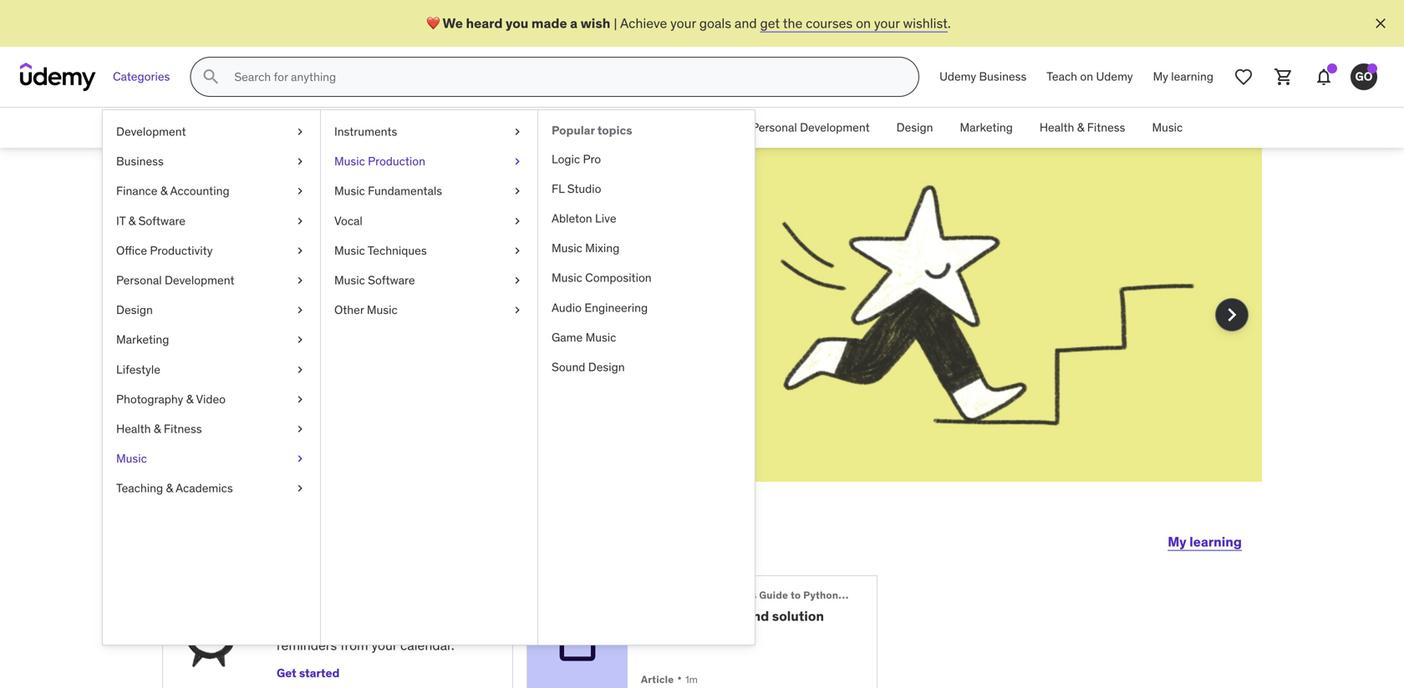 Task type: vqa. For each thing, say whether or not it's contained in the screenshot.
Gary
yes



Task type: describe. For each thing, give the bounding box(es) containing it.
other music
[[334, 303, 398, 318]]

music fundamentals link
[[321, 177, 537, 206]]

start
[[231, 522, 296, 556]]

xsmall image for marketing
[[293, 332, 307, 348]]

get inside schedule time to learn a little each day adds up. get reminders from your calendar.
[[428, 619, 450, 636]]

audio
[[552, 300, 582, 315]]

finance & accounting for health & fitness
[[392, 120, 505, 135]]

the
[[641, 589, 659, 602]]

xsmall image for lifestyle
[[293, 362, 307, 378]]

popular
[[552, 123, 595, 138]]

1 vertical spatial music link
[[103, 444, 320, 474]]

xsmall image for it & software
[[293, 213, 307, 229]]

office for lifestyle
[[116, 243, 147, 258]]

ableton live
[[552, 211, 616, 226]]

a inside 'every day a little closer learning helps you reach your goals. keep learning and reap the rewards.'
[[394, 221, 414, 264]]

fl studio link
[[538, 174, 755, 204]]

1 vertical spatial my learning link
[[1168, 522, 1242, 563]]

logic pro link
[[538, 144, 755, 174]]

development link
[[103, 117, 320, 147]]

teaching & academics
[[116, 481, 233, 496]]

teach
[[1047, 69, 1078, 84]]

finance & accounting for lifestyle
[[116, 184, 230, 199]]

ultimate
[[662, 589, 704, 602]]

xsmall image for personal development
[[293, 272, 307, 289]]

get inside button
[[277, 666, 297, 681]]

the inside 'every day a little closer learning helps you reach your goals. keep learning and reap the rewards.'
[[278, 331, 297, 348]]

❤️   we heard you made a wish | achieve your goals and get the courses on your wishlist .
[[427, 14, 951, 32]]

to inside the ultimate beginners guide to python programming 11. homework and solution
[[791, 589, 801, 602]]

you inside 'every day a little closer learning helps you reach your goals. keep learning and reap the rewards.'
[[314, 312, 335, 329]]

fl studio
[[552, 181, 601, 196]]

shopping cart with 0 items image
[[1274, 67, 1294, 87]]

xsmall image for music
[[293, 451, 307, 467]]

0 horizontal spatial fitness
[[164, 422, 202, 437]]

get
[[760, 14, 780, 32]]

music fundamentals
[[334, 184, 442, 199]]

ableton live link
[[538, 204, 755, 234]]

keep
[[442, 312, 473, 329]]

music inside 'link'
[[552, 241, 582, 256]]

mixing
[[585, 241, 620, 256]]

personal development link for lifestyle
[[103, 266, 320, 296]]

game music link
[[538, 323, 755, 353]]

go
[[1355, 69, 1373, 84]]

instruments link
[[321, 117, 537, 147]]

office productivity for health & fitness
[[628, 120, 725, 135]]

0 horizontal spatial health & fitness
[[116, 422, 202, 437]]

article • 1m
[[641, 670, 698, 688]]

python
[[803, 589, 839, 602]]

schedule time to learn a little each day adds up. get reminders from your calendar.
[[277, 593, 454, 655]]

solution
[[772, 608, 824, 625]]

xsmall image for vocal
[[511, 213, 524, 229]]

next image
[[1219, 302, 1245, 329]]

udemy inside "link"
[[1096, 69, 1133, 84]]

article
[[641, 674, 674, 687]]

learning
[[222, 312, 275, 329]]

1 horizontal spatial health & fitness link
[[1026, 108, 1139, 148]]

it & software for lifestyle
[[116, 213, 186, 228]]

your left wishlist
[[874, 14, 900, 32]]

other music link
[[321, 296, 537, 325]]

topics
[[597, 123, 632, 138]]

1m
[[685, 674, 698, 687]]

sound design link
[[538, 353, 755, 382]]

every
[[222, 221, 321, 264]]

xsmall image for other music
[[511, 302, 524, 319]]

photography & video link
[[103, 385, 320, 415]]

logic
[[552, 152, 580, 167]]

made
[[532, 14, 567, 32]]

1 horizontal spatial a
[[570, 14, 578, 32]]

xsmall image for music production
[[511, 153, 524, 170]]

0 vertical spatial and
[[735, 14, 757, 32]]

0 vertical spatial my learning
[[1153, 69, 1214, 84]]

it & software link for lifestyle
[[103, 206, 320, 236]]

let's start learning, gary
[[162, 522, 494, 556]]

to inside schedule time to learn a little each day adds up. get reminders from your calendar.
[[372, 593, 385, 611]]

teaching & academics link
[[103, 474, 320, 504]]

vocal
[[334, 213, 363, 228]]

0 vertical spatial my
[[1153, 69, 1169, 84]]

get started
[[277, 666, 340, 681]]

udemy image
[[20, 63, 96, 91]]

1 vertical spatial health & fitness link
[[103, 415, 320, 444]]

business link for health & fitness
[[305, 108, 379, 148]]

development for lifestyle
[[165, 273, 235, 288]]

0 vertical spatial fitness
[[1087, 120, 1125, 135]]

music techniques
[[334, 243, 427, 258]]

marketing link for health & fitness
[[947, 108, 1026, 148]]

marketing for health & fitness
[[960, 120, 1013, 135]]

composition
[[585, 271, 652, 286]]

studio
[[567, 181, 601, 196]]

1 horizontal spatial health
[[1040, 120, 1074, 135]]

other
[[334, 303, 364, 318]]

get the courses on your wishlist link
[[760, 14, 948, 32]]

music software
[[334, 273, 415, 288]]

game
[[552, 330, 583, 345]]

started
[[299, 666, 340, 681]]

programming
[[841, 589, 909, 602]]

time
[[340, 593, 369, 611]]

goals.
[[404, 312, 439, 329]]

xsmall image for music techniques
[[511, 243, 524, 259]]

development for health & fitness
[[800, 120, 870, 135]]

0 vertical spatial business
[[979, 69, 1027, 84]]

teaching
[[116, 481, 163, 496]]

music software link
[[321, 266, 537, 296]]

adds
[[374, 619, 403, 636]]

game music
[[552, 330, 616, 345]]

xsmall image for instruments
[[511, 124, 524, 140]]

video
[[196, 392, 226, 407]]

on inside "link"
[[1080, 69, 1093, 84]]

business for health & fitness
[[318, 120, 365, 135]]

xsmall image for health & fitness
[[293, 421, 307, 438]]

vocal link
[[321, 206, 537, 236]]

•
[[677, 670, 682, 688]]

personal for health & fitness
[[752, 120, 797, 135]]

achieve
[[620, 14, 667, 32]]

wishlist image
[[1234, 67, 1254, 87]]

2 vertical spatial learning
[[1190, 534, 1242, 551]]

keep learning link
[[442, 312, 525, 329]]

.
[[948, 14, 951, 32]]

up.
[[407, 619, 425, 636]]

a
[[277, 619, 285, 636]]

carousel element
[[142, 148, 1262, 522]]

business for lifestyle
[[116, 154, 164, 169]]

xsmall image for development
[[293, 124, 307, 140]]

helps
[[278, 312, 310, 329]]

finance for health & fitness
[[392, 120, 433, 135]]

it for lifestyle
[[116, 213, 126, 228]]

Search for anything text field
[[231, 63, 899, 91]]

schedule
[[277, 593, 337, 611]]

day inside 'every day a little closer learning helps you reach your goals. keep learning and reap the rewards.'
[[327, 221, 388, 264]]

get started button
[[277, 663, 340, 686]]

xsmall image for music fundamentals
[[511, 183, 524, 200]]

1 vertical spatial my learning
[[1168, 534, 1242, 551]]

xsmall image for office productivity
[[293, 243, 307, 259]]

logic pro
[[552, 152, 601, 167]]

office productivity for lifestyle
[[116, 243, 213, 258]]

teach on udemy link
[[1037, 57, 1143, 97]]

music production element
[[537, 110, 755, 645]]

0 horizontal spatial health
[[116, 422, 151, 437]]

0 vertical spatial my learning link
[[1143, 57, 1224, 97]]

wishlist
[[903, 14, 948, 32]]

finance & accounting link for health & fitness
[[379, 108, 519, 148]]

fl
[[552, 181, 565, 196]]

0 vertical spatial learning
[[1171, 69, 1214, 84]]



Task type: locate. For each thing, give the bounding box(es) containing it.
1 horizontal spatial to
[[791, 589, 801, 602]]

business down "development" link
[[116, 154, 164, 169]]

1 horizontal spatial marketing
[[960, 120, 1013, 135]]

finance & accounting up the music production link
[[392, 120, 505, 135]]

0 vertical spatial the
[[783, 14, 803, 32]]

wish
[[581, 14, 610, 32]]

xsmall image inside music fundamentals link
[[511, 183, 524, 200]]

1 horizontal spatial finance
[[392, 120, 433, 135]]

reach
[[338, 312, 371, 329]]

learn
[[388, 593, 420, 611]]

xsmall image inside 'instruments' link
[[511, 124, 524, 140]]

1 vertical spatial design link
[[103, 296, 320, 325]]

2 horizontal spatial business
[[979, 69, 1027, 84]]

music production link
[[321, 147, 537, 177]]

0 horizontal spatial office productivity link
[[103, 236, 320, 266]]

1 horizontal spatial office productivity link
[[615, 108, 738, 148]]

1 vertical spatial office
[[116, 243, 147, 258]]

xsmall image
[[293, 153, 307, 170], [511, 153, 524, 170], [511, 183, 524, 200], [511, 243, 524, 259], [293, 272, 307, 289], [511, 272, 524, 289], [511, 302, 524, 319], [293, 332, 307, 348], [293, 391, 307, 408], [293, 421, 307, 438], [293, 481, 307, 497]]

xsmall image for finance & accounting
[[293, 183, 307, 200]]

personal development for lifestyle
[[116, 273, 235, 288]]

xsmall image for business
[[293, 153, 307, 170]]

0 horizontal spatial music link
[[103, 444, 320, 474]]

learning,
[[301, 522, 422, 556]]

from
[[340, 638, 368, 655]]

finance & accounting
[[392, 120, 505, 135], [116, 184, 230, 199]]

the ultimate beginners guide to python programming 11. homework and solution
[[641, 589, 909, 625]]

health down teach
[[1040, 120, 1074, 135]]

marketing link down udemy business link at the top right
[[947, 108, 1026, 148]]

get up the calendar.
[[428, 619, 450, 636]]

little up the 'reminders' at bottom
[[288, 619, 315, 636]]

finance & accounting link
[[379, 108, 519, 148], [103, 177, 320, 206]]

it & software link for health & fitness
[[519, 108, 615, 148]]

music mixing
[[552, 241, 620, 256]]

production
[[368, 154, 425, 169]]

0 vertical spatial personal development
[[752, 120, 870, 135]]

a up "music software" link
[[394, 221, 414, 264]]

udemy right teach
[[1096, 69, 1133, 84]]

it
[[532, 120, 542, 135], [116, 213, 126, 228]]

xsmall image inside lifestyle link
[[293, 362, 307, 378]]

xsmall image inside other music link
[[511, 302, 524, 319]]

your inside 'every day a little closer learning helps you reach your goals. keep learning and reap the rewards.'
[[375, 312, 400, 329]]

design link for health & fitness
[[883, 108, 947, 148]]

1 horizontal spatial music link
[[1139, 108, 1196, 148]]

music mixing link
[[538, 234, 755, 263]]

1 horizontal spatial you
[[506, 14, 529, 32]]

personal development for health & fitness
[[752, 120, 870, 135]]

1 vertical spatial finance & accounting link
[[103, 177, 320, 206]]

audio engineering link
[[538, 293, 755, 323]]

courses
[[806, 14, 853, 32]]

0 vertical spatial personal development link
[[738, 108, 883, 148]]

music production
[[334, 154, 425, 169]]

calendar.
[[400, 638, 454, 655]]

business link
[[305, 108, 379, 148], [103, 147, 320, 177]]

0 vertical spatial office productivity
[[628, 120, 725, 135]]

1 horizontal spatial personal development
[[752, 120, 870, 135]]

reminders
[[277, 638, 337, 655]]

development
[[800, 120, 870, 135], [116, 124, 186, 139], [165, 273, 235, 288]]

0 vertical spatial design link
[[883, 108, 947, 148]]

accounting for health & fitness
[[446, 120, 505, 135]]

business up music production
[[318, 120, 365, 135]]

0 vertical spatial health & fitness
[[1040, 120, 1125, 135]]

photography
[[116, 392, 183, 407]]

your inside schedule time to learn a little each day adds up. get reminders from your calendar.
[[372, 638, 397, 655]]

it for health & fitness
[[532, 120, 542, 135]]

xsmall image inside the music techniques link
[[511, 243, 524, 259]]

0 vertical spatial finance & accounting link
[[379, 108, 519, 148]]

office productivity link
[[615, 108, 738, 148], [103, 236, 320, 266]]

business left teach
[[979, 69, 1027, 84]]

and inside 'every day a little closer learning helps you reach your goals. keep learning and reap the rewards.'
[[222, 331, 245, 348]]

marketing link for lifestyle
[[103, 325, 320, 355]]

0 horizontal spatial udemy
[[940, 69, 976, 84]]

0 vertical spatial it & software
[[532, 120, 602, 135]]

reap
[[248, 331, 275, 348]]

xsmall image inside photography & video link
[[293, 391, 307, 408]]

0 horizontal spatial office productivity
[[116, 243, 213, 258]]

your
[[671, 14, 696, 32], [874, 14, 900, 32], [375, 312, 400, 329], [372, 638, 397, 655]]

accounting up the music production link
[[446, 120, 505, 135]]

design for health & fitness
[[897, 120, 933, 135]]

personal development link for health & fitness
[[738, 108, 883, 148]]

udemy business link
[[930, 57, 1037, 97]]

design for lifestyle
[[116, 303, 153, 318]]

1 unread notification image
[[1327, 64, 1337, 74]]

1 vertical spatial business
[[318, 120, 365, 135]]

office productivity link for health & fitness
[[615, 108, 738, 148]]

office productivity link up fl studio link
[[615, 108, 738, 148]]

software inside "music software" link
[[368, 273, 415, 288]]

0 horizontal spatial on
[[856, 14, 871, 32]]

0 horizontal spatial little
[[288, 619, 315, 636]]

1 horizontal spatial design
[[588, 360, 625, 375]]

finance & accounting link down "development" link
[[103, 177, 320, 206]]

little inside schedule time to learn a little each day adds up. get reminders from your calendar.
[[288, 619, 315, 636]]

finance
[[392, 120, 433, 135], [116, 184, 158, 199]]

health & fitness link down video
[[103, 415, 320, 444]]

1 vertical spatial marketing link
[[103, 325, 320, 355]]

0 vertical spatial software
[[554, 120, 602, 135]]

software
[[554, 120, 602, 135], [138, 213, 186, 228], [368, 273, 415, 288]]

1 vertical spatial finance
[[116, 184, 158, 199]]

office productivity link for lifestyle
[[103, 236, 320, 266]]

guide
[[759, 589, 788, 602]]

0 horizontal spatial accounting
[[170, 184, 230, 199]]

udemy business
[[940, 69, 1027, 84]]

1 vertical spatial productivity
[[150, 243, 213, 258]]

1 horizontal spatial design link
[[883, 108, 947, 148]]

0 vertical spatial personal
[[752, 120, 797, 135]]

beginners
[[707, 589, 757, 602]]

software for lifestyle
[[138, 213, 186, 228]]

my learning
[[1153, 69, 1214, 84], [1168, 534, 1242, 551]]

0 vertical spatial it & software link
[[519, 108, 615, 148]]

design inside music production element
[[588, 360, 625, 375]]

day inside schedule time to learn a little each day adds up. get reminders from your calendar.
[[350, 619, 371, 636]]

1 horizontal spatial it & software link
[[519, 108, 615, 148]]

0 horizontal spatial marketing
[[116, 332, 169, 347]]

we
[[443, 14, 463, 32]]

notifications image
[[1314, 67, 1334, 87]]

and down guide
[[745, 608, 769, 625]]

1 horizontal spatial get
[[428, 619, 450, 636]]

0 vertical spatial health
[[1040, 120, 1074, 135]]

2 vertical spatial and
[[745, 608, 769, 625]]

every day a little closer learning helps you reach your goals. keep learning and reap the rewards.
[[222, 221, 525, 348]]

xsmall image inside "development" link
[[293, 124, 307, 140]]

on
[[856, 14, 871, 32], [1080, 69, 1093, 84]]

you up rewards.
[[314, 312, 335, 329]]

office productivity
[[628, 120, 725, 135], [116, 243, 213, 258]]

0 horizontal spatial it & software link
[[103, 206, 320, 236]]

udemy
[[940, 69, 976, 84], [1096, 69, 1133, 84]]

1 vertical spatial personal development
[[116, 273, 235, 288]]

health
[[1040, 120, 1074, 135], [116, 422, 151, 437]]

1 horizontal spatial finance & accounting
[[392, 120, 505, 135]]

xsmall image inside it & software link
[[293, 213, 307, 229]]

1 udemy from the left
[[940, 69, 976, 84]]

to right time
[[372, 593, 385, 611]]

fitness
[[1087, 120, 1125, 135], [164, 422, 202, 437]]

0 horizontal spatial productivity
[[150, 243, 213, 258]]

xsmall image
[[293, 124, 307, 140], [511, 124, 524, 140], [293, 183, 307, 200], [293, 213, 307, 229], [511, 213, 524, 229], [293, 243, 307, 259], [293, 302, 307, 319], [293, 362, 307, 378], [293, 451, 307, 467]]

0 horizontal spatial business
[[116, 154, 164, 169]]

productivity
[[662, 120, 725, 135], [150, 243, 213, 258]]

the right get
[[783, 14, 803, 32]]

0 horizontal spatial finance & accounting
[[116, 184, 230, 199]]

marketing link
[[947, 108, 1026, 148], [103, 325, 320, 355]]

marketing for lifestyle
[[116, 332, 169, 347]]

xsmall image inside the music production link
[[511, 153, 524, 170]]

xsmall image for design
[[293, 302, 307, 319]]

office productivity link up learning
[[103, 236, 320, 266]]

1 horizontal spatial on
[[1080, 69, 1093, 84]]

xsmall image inside vocal link
[[511, 213, 524, 229]]

0 horizontal spatial design link
[[103, 296, 320, 325]]

business link for lifestyle
[[103, 147, 320, 177]]

live
[[595, 211, 616, 226]]

you have alerts image
[[1368, 64, 1378, 74]]

to up solution
[[791, 589, 801, 602]]

0 vertical spatial get
[[428, 619, 450, 636]]

1 horizontal spatial accounting
[[446, 120, 505, 135]]

design link for lifestyle
[[103, 296, 320, 325]]

1 horizontal spatial little
[[421, 221, 502, 264]]

each
[[318, 619, 347, 636]]

health & fitness link down teach on udemy "link"
[[1026, 108, 1139, 148]]

xsmall image for teaching & academics
[[293, 481, 307, 497]]

my
[[1153, 69, 1169, 84], [1168, 534, 1187, 551]]

0 vertical spatial on
[[856, 14, 871, 32]]

accounting down "development" link
[[170, 184, 230, 199]]

0 vertical spatial design
[[897, 120, 933, 135]]

you
[[506, 14, 529, 32], [314, 312, 335, 329]]

xsmall image inside teaching & academics link
[[293, 481, 307, 497]]

0 horizontal spatial marketing link
[[103, 325, 320, 355]]

marketing up lifestyle
[[116, 332, 169, 347]]

day up the from at bottom left
[[350, 619, 371, 636]]

health & fitness down photography
[[116, 422, 202, 437]]

submit search image
[[201, 67, 221, 87]]

software for health & fitness
[[554, 120, 602, 135]]

categories
[[113, 69, 170, 84]]

personal for lifestyle
[[116, 273, 162, 288]]

11.
[[641, 608, 657, 625]]

0 vertical spatial it
[[532, 120, 542, 135]]

engineering
[[585, 300, 648, 315]]

get
[[428, 619, 450, 636], [277, 666, 297, 681]]

0 vertical spatial a
[[570, 14, 578, 32]]

lifestyle
[[116, 362, 160, 377]]

0 horizontal spatial it
[[116, 213, 126, 228]]

1 vertical spatial health
[[116, 422, 151, 437]]

and down learning
[[222, 331, 245, 348]]

1 horizontal spatial health & fitness
[[1040, 120, 1125, 135]]

❤️
[[427, 14, 440, 32]]

the down the helps
[[278, 331, 297, 348]]

1 vertical spatial office productivity
[[116, 243, 213, 258]]

it & software
[[532, 120, 602, 135], [116, 213, 186, 228]]

little up "music software" link
[[421, 221, 502, 264]]

0 horizontal spatial a
[[394, 221, 414, 264]]

heard
[[466, 14, 503, 32]]

day up music software
[[327, 221, 388, 264]]

techniques
[[368, 243, 427, 258]]

0 vertical spatial marketing
[[960, 120, 1013, 135]]

xsmall image for photography & video
[[293, 391, 307, 408]]

a left wish
[[570, 14, 578, 32]]

the
[[783, 14, 803, 32], [278, 331, 297, 348]]

marketing down udemy business link at the top right
[[960, 120, 1013, 135]]

1 vertical spatial design
[[116, 303, 153, 318]]

0 horizontal spatial personal
[[116, 273, 162, 288]]

2 vertical spatial software
[[368, 273, 415, 288]]

day
[[327, 221, 388, 264], [350, 619, 371, 636]]

1 vertical spatial health & fitness
[[116, 422, 202, 437]]

1 horizontal spatial udemy
[[1096, 69, 1133, 84]]

academics
[[176, 481, 233, 496]]

1 vertical spatial little
[[288, 619, 315, 636]]

fitness down teach on udemy "link"
[[1087, 120, 1125, 135]]

and inside the ultimate beginners guide to python programming 11. homework and solution
[[745, 608, 769, 625]]

0 horizontal spatial design
[[116, 303, 153, 318]]

your right reach
[[375, 312, 400, 329]]

fundamentals
[[368, 184, 442, 199]]

health down photography
[[116, 422, 151, 437]]

0 vertical spatial office
[[628, 120, 659, 135]]

fitness down 'photography & video'
[[164, 422, 202, 437]]

and left get
[[735, 14, 757, 32]]

productivity for health & fitness
[[662, 120, 725, 135]]

0 horizontal spatial personal development
[[116, 273, 235, 288]]

on right teach
[[1080, 69, 1093, 84]]

little inside 'every day a little closer learning helps you reach your goals. keep learning and reap the rewards.'
[[421, 221, 502, 264]]

0 vertical spatial productivity
[[662, 120, 725, 135]]

accounting for lifestyle
[[170, 184, 230, 199]]

xsmall image for music software
[[511, 272, 524, 289]]

1 vertical spatial my
[[1168, 534, 1187, 551]]

1 vertical spatial and
[[222, 331, 245, 348]]

1 vertical spatial personal development link
[[103, 266, 320, 296]]

office
[[628, 120, 659, 135], [116, 243, 147, 258]]

sound
[[552, 360, 585, 375]]

1 vertical spatial it & software link
[[103, 206, 320, 236]]

0 horizontal spatial health & fitness link
[[103, 415, 320, 444]]

health & fitness
[[1040, 120, 1125, 135], [116, 422, 202, 437]]

productivity for lifestyle
[[150, 243, 213, 258]]

&
[[436, 120, 444, 135], [544, 120, 552, 135], [1077, 120, 1084, 135], [160, 184, 168, 199], [128, 213, 136, 228], [186, 392, 193, 407], [154, 422, 161, 437], [166, 481, 173, 496]]

0 horizontal spatial to
[[372, 593, 385, 611]]

close image
[[1373, 15, 1389, 32]]

1 horizontal spatial it
[[532, 120, 542, 135]]

0 vertical spatial little
[[421, 221, 502, 264]]

2 vertical spatial business
[[116, 154, 164, 169]]

learning inside 'every day a little closer learning helps you reach your goals. keep learning and reap the rewards.'
[[476, 312, 525, 329]]

popular topics
[[552, 123, 632, 138]]

little
[[421, 221, 502, 264], [288, 619, 315, 636]]

0 vertical spatial day
[[327, 221, 388, 264]]

health & fitness down teach on udemy "link"
[[1040, 120, 1125, 135]]

0 vertical spatial office productivity link
[[615, 108, 738, 148]]

0 horizontal spatial the
[[278, 331, 297, 348]]

1 vertical spatial it
[[116, 213, 126, 228]]

1 horizontal spatial marketing link
[[947, 108, 1026, 148]]

marketing
[[960, 120, 1013, 135], [116, 332, 169, 347]]

music composition
[[552, 271, 652, 286]]

finance & accounting down "development" link
[[116, 184, 230, 199]]

your left the goals
[[671, 14, 696, 32]]

on right courses
[[856, 14, 871, 32]]

finance & accounting link for lifestyle
[[103, 177, 320, 206]]

xsmall image inside marketing link
[[293, 332, 307, 348]]

goals
[[699, 14, 731, 32]]

1 horizontal spatial fitness
[[1087, 120, 1125, 135]]

0 vertical spatial marketing link
[[947, 108, 1026, 148]]

0 horizontal spatial personal development link
[[103, 266, 320, 296]]

categories button
[[103, 57, 180, 97]]

get left started
[[277, 666, 297, 681]]

udemy down the .
[[940, 69, 976, 84]]

2 horizontal spatial design
[[897, 120, 933, 135]]

finance & accounting link up production
[[379, 108, 519, 148]]

ableton
[[552, 211, 592, 226]]

1 horizontal spatial finance & accounting link
[[379, 108, 519, 148]]

your down adds in the left bottom of the page
[[372, 638, 397, 655]]

it & software for health & fitness
[[532, 120, 602, 135]]

0 horizontal spatial software
[[138, 213, 186, 228]]

homework
[[660, 608, 742, 625]]

marketing link up video
[[103, 325, 320, 355]]

office for health & fitness
[[628, 120, 659, 135]]

2 udemy from the left
[[1096, 69, 1133, 84]]

xsmall image inside "music software" link
[[511, 272, 524, 289]]

music techniques link
[[321, 236, 537, 266]]

rewards.
[[301, 331, 351, 348]]

finance for lifestyle
[[116, 184, 158, 199]]

you left made
[[506, 14, 529, 32]]



